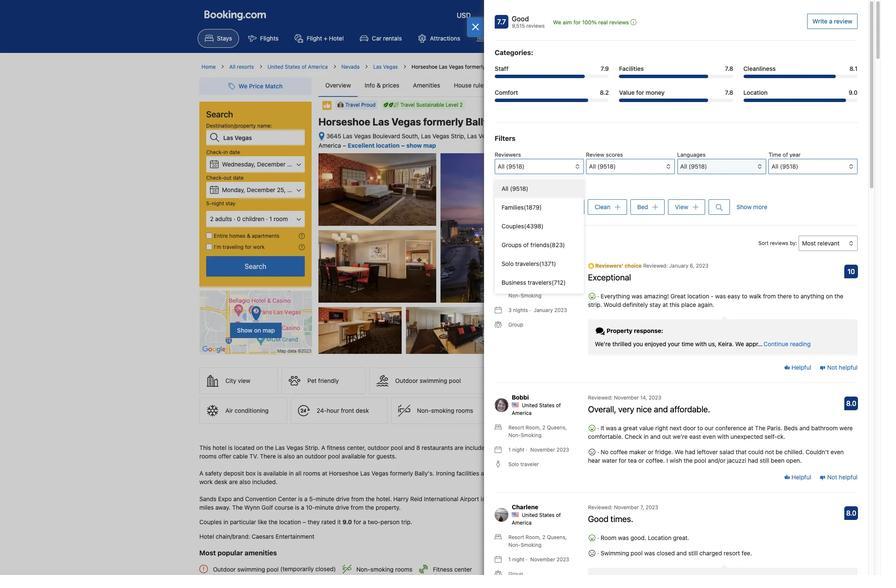 Task type: vqa. For each thing, say whether or not it's contained in the screenshot.


Task type: describe. For each thing, give the bounding box(es) containing it.
1 vertical spatial drive
[[336, 504, 349, 511]]

night inside search section
[[212, 200, 224, 207]]

this
[[670, 301, 680, 308]]

1 vertical spatial also
[[240, 478, 251, 486]]

scored 10 element
[[845, 265, 859, 279]]

on inside search section
[[254, 327, 261, 334]]

chilled.
[[785, 449, 804, 456]]

vegas left the "strip,"
[[433, 132, 450, 140]]

reviews left (9,515)
[[569, 82, 590, 89]]

home
[[202, 64, 216, 70]]

and left bed
[[623, 209, 633, 216]]

still inside no coffee maker or fridge. we had leftover salad that could not be chilled. couldn't even hear water for tea or coffee. i wish the pool and/or jacuzzi had still been open.
[[760, 457, 770, 464]]

friendly
[[318, 377, 339, 384]]

is down the center
[[295, 504, 300, 511]]

reviews down (4398)
[[516, 237, 542, 245]]

las up boulevard
[[373, 116, 390, 128]]

even inside no coffee maker or fridge. we had leftover salad that could not be chilled. couldn't even hear water for tea or coffee. i wish the pool and/or jacuzzi had still been open.
[[831, 449, 844, 456]]

filter reviews region
[[495, 133, 858, 294]]

value for money
[[619, 89, 665, 96]]

horseshoe for horseshoe las vegas formerly bally's
[[319, 116, 371, 128]]

1 horizontal spatial map
[[423, 142, 436, 149]]

show more button
[[737, 199, 768, 215]]

0 horizontal spatial had
[[685, 449, 696, 456]]

pool down fitness
[[328, 453, 340, 460]]

restaurants
[[422, 444, 453, 451]]

open.
[[787, 457, 802, 464]]

we inside button
[[553, 19, 562, 26]]

reviewed: for very
[[588, 395, 613, 401]]

0 vertical spatial minute
[[316, 495, 334, 503]]

0 vertical spatial january
[[670, 263, 689, 269]]

from inside everything was amazing! great location - was easy to walk from there to anything on the strip. would definitely stay at this place again.
[[763, 293, 776, 300]]

check-in date
[[206, 149, 240, 155]]

las down center,
[[360, 470, 370, 477]]

all for languages
[[681, 163, 687, 170]]

(resort)
[[504, 64, 524, 70]]

1 horizontal spatial available
[[342, 453, 366, 460]]

great for it was a great value right next door to our conference at the paris. beds and bathroom were comfortable. check in and out we're east even with …
[[586, 189, 600, 196]]

1 vertical spatial minute
[[315, 504, 334, 511]]

previous image
[[556, 204, 561, 209]]

vegas left boulevard
[[354, 132, 371, 140]]

the inside no coffee maker or fridge. we had leftover salad that could not be chilled. couldn't even hear water for tea or coffee. i wish the pool and/or jacuzzi had still been open.
[[684, 457, 693, 464]]

0 vertical spatial reviewed:
[[644, 263, 668, 269]]

at inside this hotel is located on the las vegas strip. a fitness center, outdoor pool and 8 restaurants are included. the rooms offer cable tv. there is also an outdoor pool available for guests. a safety deposit box is available in all rooms at horseshoe las vegas formerly bally's. ironing facilities and a work desk are also included. sands expo and convention center is a 5-minute drive from the hotel. harry reid international airport is 3.5 miles away. the wynn golf course is a 10-minute drive from the property.
[[322, 470, 327, 477]]

staff
[[495, 65, 509, 72]]

harry
[[393, 495, 409, 503]]

all resorts link
[[229, 63, 254, 71]]

was left good.
[[618, 534, 629, 542]]

is right there
[[278, 453, 282, 460]]

1 horizontal spatial bobbi
[[574, 239, 588, 246]]

languages
[[678, 151, 706, 158]]

were for it was a great value right next door to our conference at the paris. beds and bathroom were comfortable. check in and out we're east even with unexpected self-ck.
[[840, 425, 853, 432]]

0 horizontal spatial search
[[206, 109, 233, 119]]

on inside this hotel is located on the las vegas strip. a fitness center, outdoor pool and 8 restaurants are included. the rooms offer cable tv. there is also an outdoor pool available for guests. a safety deposit box is available in all rooms at horseshoe las vegas formerly bally's. ironing facilities and a work desk are also included. sands expo and convention center is a 5-minute drive from the hotel. harry reid international airport is 3.5 miles away. the wynn golf course is a 10-minute drive from the property.
[[256, 444, 263, 451]]

0 vertical spatial hotel
[[329, 35, 344, 42]]

reviews inside button
[[610, 19, 629, 26]]

+54 photos link
[[586, 307, 669, 354]]

paris. for unexpected
[[767, 425, 783, 432]]

1 helpful button from the top
[[784, 363, 812, 372]]

8.0 for good times.
[[847, 510, 857, 517]]

89109,
[[509, 132, 528, 140]]

non- inside button
[[417, 407, 431, 414]]

reviews left by:
[[770, 240, 789, 247]]

0 vertical spatial united states of america
[[268, 64, 328, 70]]

0 horizontal spatial excellent
[[348, 142, 375, 149]]

aim
[[563, 19, 572, 26]]

stay inside everything was amazing! great location - was easy to walk from there to anything on the strip. would definitely stay at this place again.
[[650, 301, 661, 308]]

in inside search section
[[224, 149, 228, 155]]

monday, december 25, 2023
[[222, 186, 302, 193]]

wynn
[[244, 504, 260, 511]]

7.8 for facilities
[[725, 65, 734, 72]]

of inside 3645 las vegas boulevard south, las vegas strip, las vegas, nv 89109, united states of america
[[569, 132, 574, 140]]

enjoyed
[[645, 340, 666, 348]]

0 horizontal spatial non-
[[356, 566, 370, 573]]

& inside info & prices link
[[377, 82, 381, 89]]

and up fridge.
[[650, 433, 661, 440]]

1 vertical spatial included.
[[252, 478, 278, 486]]

list of reviews region
[[490, 251, 863, 575]]

work inside search section
[[253, 244, 265, 250]]

door for unexpected
[[683, 425, 696, 432]]

tv.
[[250, 453, 258, 460]]

united down flights
[[268, 64, 284, 70]]

cleanliness
[[744, 65, 776, 72]]

0 horizontal spatial non-smoking rooms
[[356, 566, 413, 573]]

for inside this hotel is located on the las vegas strip. a fitness center, outdoor pool and 8 restaurants are included. the rooms offer cable tv. there is also an outdoor pool available for guests. a safety deposit box is available in all rooms at horseshoe las vegas formerly bally's. ironing facilities and a work desk are also included. sands expo and convention center is a 5-minute drive from the hotel. harry reid international airport is 3.5 miles away. the wynn golf course is a 10-minute drive from the property.
[[367, 453, 375, 460]]

solo for solo travelers (1371)
[[502, 260, 514, 267]]

helpful for 1st helpful button
[[839, 364, 858, 371]]

at inside everything was amazing! great location - was easy to walk from there to anything on the strip. would definitely stay at this place again.
[[663, 301, 668, 308]]

outdoor for outdoor swimming pool (temporarily closed)
[[213, 566, 236, 573]]

las up there
[[275, 444, 285, 451]]

two-
[[368, 518, 381, 526]]

resort
[[724, 550, 740, 557]]

traveling
[[223, 244, 244, 250]]

destination/property
[[206, 123, 256, 129]]

pool down good.
[[631, 550, 643, 557]]

vegas,
[[479, 132, 497, 140]]

our for …
[[572, 195, 580, 202]]

continue
[[764, 340, 789, 348]]

rentals
[[383, 35, 402, 42]]

trip.
[[401, 518, 412, 526]]

comfortable. for it was a great value right next door to our conference at the paris. beds and bathroom were comfortable. check in and out we're east even with unexpected self-ck.
[[588, 433, 623, 440]]

house
[[454, 82, 472, 89]]

bathroom for it was a great value right next door to our conference at the paris. beds and bathroom were comfortable. check in and out we're east even with …
[[591, 202, 616, 209]]

east for …
[[581, 215, 592, 222]]

formerly for horseshoe las vegas formerly bally's
[[423, 116, 464, 128]]

we inside no coffee maker or fridge. we had leftover salad that could not be chilled. couldn't even hear water for tea or coffee. i wish the pool and/or jacuzzi had still been open.
[[675, 449, 684, 456]]

map inside search section
[[263, 327, 275, 334]]

review categories element
[[495, 47, 533, 58]]

your inside 'link'
[[546, 12, 560, 19]]

was left closed
[[645, 550, 655, 557]]

view
[[238, 377, 251, 384]]

1 horizontal spatial a
[[321, 444, 325, 451]]

united states of america for overall,
[[512, 402, 561, 417]]

all for review scores
[[589, 163, 596, 170]]

check for it was a great value right next door to our conference at the paris. beds and bathroom were comfortable. check in and out we're east even with unexpected self-ck.
[[625, 433, 642, 440]]

list
[[533, 12, 544, 19]]

bally's for horseshoe las vegas formerly bally's (resort) (usa) deals
[[487, 64, 503, 70]]

with for …
[[607, 215, 618, 222]]

time
[[682, 340, 694, 348]]

search inside button
[[245, 263, 266, 270]]

booking.com image
[[205, 10, 266, 20]]

2 helpful button from the top
[[784, 473, 812, 482]]

10
[[848, 268, 855, 276]]

0 horizontal spatial a
[[199, 470, 203, 477]]

the inside it was a great value right next door to our conference at the paris. beds and bathroom were comfortable. check in and out we're east even with unexpected self-ck.
[[755, 425, 766, 432]]

would
[[604, 301, 621, 308]]

0 vertical spatial or
[[648, 449, 654, 456]]

las right the "strip,"
[[467, 132, 477, 140]]

children
[[242, 215, 264, 222]]

+54
[[607, 326, 621, 335]]

cleanliness 8.1 meter
[[744, 75, 858, 78]]

search section
[[196, 71, 315, 355]]

the right like
[[269, 518, 278, 526]]

1 horizontal spatial included.
[[465, 444, 490, 451]]

baggage storage button
[[578, 398, 669, 424]]

in inside button
[[531, 377, 536, 384]]

hotel.
[[376, 495, 392, 503]]

1 horizontal spatial 2
[[460, 102, 463, 108]]

pool inside no coffee maker or fridge. we had leftover salad that could not be chilled. couldn't even hear water for tea or coffee. i wish the pool and/or jacuzzi had still been open.
[[695, 457, 707, 464]]

0 horizontal spatial available
[[263, 470, 287, 477]]

scored 8.0 element for good times.
[[845, 507, 859, 520]]

more
[[754, 203, 768, 211]]

in inside 'it was a great value right next door to our conference at the paris. beds and bathroom were comfortable. check in and out we're east even with …'
[[617, 209, 622, 216]]

a left two-
[[363, 518, 366, 526]]

united inside 3645 las vegas boulevard south, las vegas strip, las vegas, nv 89109, united states of america
[[530, 132, 548, 140]]

1 inside button
[[269, 215, 272, 222]]

2 vertical spatial location
[[279, 518, 301, 526]]

safe
[[521, 407, 534, 414]]

couples for couples in particular like the location – they rated it 9.0 for a two-person trip.
[[199, 518, 222, 526]]

vegas up an
[[287, 444, 303, 451]]

business travelers (712)
[[502, 279, 566, 286]]

america down charlene
[[512, 520, 532, 526]]

house rules
[[454, 82, 487, 89]]

good for rated good element to the left
[[512, 15, 529, 23]]

1 horizontal spatial had
[[748, 457, 758, 464]]

a up 3.5
[[493, 470, 496, 477]]

pool up guests.
[[391, 444, 403, 451]]

again.
[[698, 301, 715, 308]]

i'm traveling for work
[[214, 244, 265, 250]]

horseshoe inside this hotel is located on the las vegas strip. a fitness center, outdoor pool and 8 restaurants are included. the rooms offer cable tv. there is also an outdoor pool available for guests. a safety deposit box is available in all rooms at horseshoe las vegas formerly bally's. ironing facilities and a work desk are also included. sands expo and convention center is a 5-minute drive from the hotel. harry reid international airport is 3.5 miles away. the wynn golf course is a 10-minute drive from the property.
[[329, 470, 359, 477]]

a left 10-
[[301, 504, 304, 511]]

0 horizontal spatial –
[[303, 518, 306, 526]]

1 vertical spatial outdoor
[[305, 453, 327, 460]]

reviews down list
[[527, 23, 545, 29]]

very
[[618, 405, 635, 414]]

reviewed: for times.
[[588, 504, 613, 511]]

destination/property name:
[[206, 123, 272, 129]]

is left 3.5
[[481, 495, 485, 503]]

show for show on map
[[237, 327, 253, 334]]

0 horizontal spatial january
[[534, 307, 553, 314]]

room inside list of reviews region
[[601, 534, 617, 542]]

topic
[[517, 185, 530, 192]]

great.
[[673, 534, 690, 542]]

click to open map view image
[[319, 131, 325, 141]]

9,515 for rated good element to the left
[[512, 23, 525, 29]]

america down wifi
[[512, 410, 532, 417]]

0 horizontal spatial 9.0
[[343, 518, 352, 526]]

is right 'box'
[[257, 470, 262, 477]]

december for wednesday,
[[257, 161, 286, 168]]

0 vertical spatial room
[[502, 203, 518, 211]]

all (9518) button for time of year
[[769, 159, 858, 174]]

good 9,515 reviews for the bottom rated good element
[[611, 163, 644, 177]]

south,
[[402, 132, 420, 140]]

a inside it was a great value right next door to our conference at the paris. beds and bathroom were comfortable. check in and out we're east even with unexpected self-ck.
[[619, 425, 622, 432]]

1 horizontal spatial –
[[343, 142, 346, 149]]

for left two-
[[354, 518, 361, 526]]

states inside 3645 las vegas boulevard south, las vegas strip, las vegas, nv 89109, united states of america
[[549, 132, 567, 140]]

all (9518) inside "link"
[[502, 185, 529, 192]]

east for unexpected
[[690, 433, 701, 440]]

0 horizontal spatial rated good element
[[512, 14, 545, 24]]

reading
[[790, 340, 811, 348]]

0 vertical spatial location
[[376, 142, 400, 149]]

not for 1st helpful button from the bottom
[[828, 473, 838, 481]]

a inside write a review button
[[829, 18, 833, 25]]

a left the 'topic'
[[513, 185, 516, 192]]

formerly for horseshoe las vegas formerly bally's (resort) (usa) deals
[[465, 64, 485, 70]]

1 vertical spatial still
[[689, 550, 698, 557]]

maker
[[630, 449, 646, 456]]

we're for unexpected
[[673, 433, 688, 440]]

(9518) for review scores
[[598, 163, 616, 170]]

guest for guest reviews
[[495, 237, 515, 245]]

fridge.
[[655, 449, 673, 456]]

filters
[[495, 135, 516, 142]]

show for show more
[[737, 203, 752, 211]]

is right the center
[[298, 495, 303, 503]]

in inside it was a great value right next door to our conference at the paris. beds and bathroom were comfortable. check in and out we're east even with unexpected self-ck.
[[644, 433, 649, 440]]

1 vertical spatial rated good element
[[562, 162, 644, 172]]

next image
[[662, 204, 667, 209]]

not helpful button for 1st helpful button
[[820, 363, 858, 372]]

1 for overall, very nice and affordable.
[[509, 447, 511, 453]]

valign  initial image
[[322, 100, 332, 111]]

bathroom for it was a great value right next door to our conference at the paris. beds and bathroom were comfortable. check in and out we're east even with unexpected self-ck.
[[812, 425, 838, 432]]

it for it was a great value right next door to our conference at the paris. beds and bathroom were comfortable. check in and out we're east even with unexpected self-ck.
[[601, 425, 605, 432]]

swimming for outdoor swimming pool (temporarily closed)
[[238, 566, 265, 573]]

box
[[246, 470, 256, 477]]

travel sustainable level 2
[[400, 102, 463, 108]]

1 vertical spatial from
[[351, 495, 364, 503]]

definitely
[[623, 301, 648, 308]]

work inside this hotel is located on the las vegas strip. a fitness center, outdoor pool and 8 restaurants are included. the rooms offer cable tv. there is also an outdoor pool available for guests. a safety deposit box is available in all rooms at horseshoe las vegas formerly bally's. ironing facilities and a work desk are also included. sands expo and convention center is a 5-minute drive from the hotel. harry reid international airport is 3.5 miles away. the wynn golf course is a 10-minute drive from the property.
[[199, 478, 213, 486]]

for right the "value"
[[636, 89, 644, 96]]

was right -
[[715, 293, 726, 300]]

0 vertical spatial are
[[455, 444, 463, 451]]

for inside search section
[[245, 244, 252, 250]]

times.
[[611, 514, 633, 524]]

scored 7.7 element for the bottom rated good element
[[647, 163, 661, 177]]

not for 1st helpful button
[[828, 364, 838, 371]]

fee.
[[742, 550, 752, 557]]

right for unexpected
[[656, 425, 668, 432]]

write
[[813, 18, 828, 25]]

smoking inside non-smoking rooms button
[[431, 407, 454, 414]]

scores
[[606, 151, 623, 158]]

1 horizontal spatial airport
[[489, 35, 508, 42]]

were for it was a great value right next door to our conference at the paris. beds and bathroom were comfortable. check in and out we're east even with …
[[617, 202, 630, 209]]

attractions link
[[411, 29, 468, 48]]

and left clean
[[580, 202, 589, 209]]

all (9518) for reviewers
[[498, 163, 525, 170]]

(9518) inside "link"
[[510, 185, 529, 192]]

outdoor swimming pool (temporarily closed)
[[213, 565, 336, 573]]

for inside no coffee maker or fridge. we had leftover salad that could not be chilled. couldn't even hear water for tea or coffee. i wish the pool and/or jacuzzi had still been open.
[[619, 457, 627, 464]]

1 horizontal spatial excellent
[[562, 262, 588, 270]]

is up offer
[[228, 444, 233, 451]]

scored 8.0 element for overall, very nice and affordable.
[[845, 397, 859, 411]]

3.5
[[487, 495, 496, 503]]

bobbi inside list of reviews region
[[512, 394, 529, 401]]

· swimming pool was closed and still charged resort fee.
[[596, 550, 752, 557]]

air conditioning
[[225, 407, 269, 414]]

value
[[619, 89, 635, 96]]

room
[[274, 215, 288, 222]]

all inside "link"
[[502, 185, 509, 192]]

horseshoe las vegas formerly bally's
[[319, 116, 498, 128]]

beds for …
[[565, 202, 578, 209]]

0 vertical spatial location
[[744, 89, 768, 96]]

hour
[[327, 407, 339, 414]]

and right nice
[[654, 405, 668, 414]]

5- inside this hotel is located on the las vegas strip. a fitness center, outdoor pool and 8 restaurants are included. the rooms offer cable tv. there is also an outdoor pool available for guests. a safety deposit box is available in all rooms at horseshoe las vegas formerly bally's. ironing facilities and a work desk are also included. sands expo and convention center is a 5-minute drive from the hotel. harry reid international airport is 3.5 miles away. the wynn golf course is a 10-minute drive from the property.
[[309, 495, 316, 503]]

8.0 for overall, very nice and affordable.
[[847, 400, 857, 408]]

check for it was a great value right next door to our conference at the paris. beds and bathroom were comfortable. check in and out we're east even with …
[[599, 209, 616, 216]]

1 vertical spatial we
[[736, 340, 744, 348]]

wednesday,
[[222, 161, 255, 168]]

all (9518) button
[[495, 159, 584, 174]]

we're
[[595, 340, 611, 348]]

pet friendly
[[308, 377, 339, 384]]

clean
[[595, 203, 611, 211]]

select
[[495, 185, 511, 192]]

location inside list of reviews region
[[648, 534, 672, 542]]

our for unexpected
[[705, 425, 714, 432]]

all inside button
[[537, 377, 544, 384]]

location 9.0 meter
[[744, 99, 858, 102]]

time
[[769, 151, 782, 158]]

was up definitely
[[632, 293, 643, 300]]

1 horizontal spatial outdoor
[[368, 444, 389, 451]]

las right 3645
[[343, 132, 353, 140]]

and right facilities
[[481, 470, 491, 477]]

2 inside button
[[210, 215, 214, 222]]

wifi in all areas button
[[491, 368, 587, 394]]

all (9518) button for review scores
[[586, 159, 675, 174]]

america up overview
[[308, 64, 328, 70]]

airport inside this hotel is located on the las vegas strip. a fitness center, outdoor pool and 8 restaurants are included. the rooms offer cable tv. there is also an outdoor pool available for guests. a safety deposit box is available in all rooms at horseshoe las vegas formerly bally's. ironing facilities and a work desk are also included. sands expo and convention center is a 5-minute drive from the hotel. harry reid international airport is 3.5 miles away. the wynn golf course is a 10-minute drive from the property.
[[460, 495, 479, 503]]

december for monday,
[[247, 186, 275, 193]]

scored 7.7 element for rated good element to the left
[[495, 15, 509, 29]]

1 vertical spatial are
[[229, 478, 238, 486]]

and left 8
[[405, 444, 415, 451]]

monday,
[[222, 186, 245, 193]]

caesars entertainment image
[[560, 444, 645, 466]]

fitness
[[433, 566, 453, 573]]

convention
[[245, 495, 276, 503]]

no coffee maker or fridge. we had leftover salad that could not be chilled. couldn't even hear water for tea or coffee. i wish the pool and/or jacuzzi had still been open.
[[588, 449, 844, 464]]

vegas up house
[[449, 64, 464, 70]]

1 horizontal spatial with
[[696, 340, 707, 348]]

at inside 'it was a great value right next door to our conference at the paris. beds and bathroom were comfortable. check in and out we're east even with …'
[[612, 195, 617, 202]]

been
[[771, 457, 785, 464]]

1 horizontal spatial also
[[284, 453, 295, 460]]

all resorts
[[229, 64, 254, 70]]

facilities 7.8 meter
[[619, 75, 734, 78]]

the up there
[[265, 444, 274, 451]]

vegas up south,
[[392, 116, 421, 128]]

was inside 'it was a great value right next door to our conference at the paris. beds and bathroom were comfortable. check in and out we're east even with …'
[[570, 189, 580, 196]]

self-
[[765, 433, 778, 440]]

formerly inside this hotel is located on the las vegas strip. a fitness center, outdoor pool and 8 restaurants are included. the rooms offer cable tv. there is also an outdoor pool available for guests. a safety deposit box is available in all rooms at horseshoe las vegas formerly bally's. ironing facilities and a work desk are also included. sands expo and convention center is a 5-minute drive from the hotel. harry reid international airport is 3.5 miles away. the wynn golf course is a 10-minute drive from the property.
[[390, 470, 413, 477]]

not helpful button for 1st helpful button from the bottom
[[820, 473, 858, 482]]

2 horizontal spatial –
[[401, 142, 405, 149]]

9.0 for excellent location!
[[649, 262, 659, 270]]

1 vertical spatial hotel
[[199, 533, 214, 540]]

date for check-in date
[[229, 149, 240, 155]]

value for it was a great value right next door to our conference at the paris. beds and bathroom were comfortable. check in and out we're east even with …
[[601, 189, 615, 196]]

all inside this hotel is located on the las vegas strip. a fitness center, outdoor pool and 8 restaurants are included. the rooms offer cable tv. there is also an outdoor pool available for guests. a safety deposit box is available in all rooms at horseshoe las vegas formerly bally's. ironing facilities and a work desk are also included. sands expo and convention center is a 5-minute drive from the hotel. harry reid international airport is 3.5 miles away. the wynn golf course is a 10-minute drive from the property.
[[295, 470, 302, 477]]

the left hotel.
[[366, 495, 375, 503]]

center,
[[347, 444, 366, 451]]

united down wifi
[[522, 402, 538, 409]]

appr…
[[746, 340, 763, 348]]

desk inside this hotel is located on the las vegas strip. a fitness center, outdoor pool and 8 restaurants are included. the rooms offer cable tv. there is also an outdoor pool available for guests. a safety deposit box is available in all rooms at horseshoe las vegas formerly bally's. ironing facilities and a work desk are also included. sands expo and convention center is a 5-minute drive from the hotel. harry reid international airport is 3.5 miles away. the wynn golf course is a 10-minute drive from the property.
[[214, 478, 228, 486]]

a up 10-
[[304, 495, 308, 503]]

(1879)
[[524, 204, 542, 211]]



Task type: locate. For each thing, give the bounding box(es) containing it.
america inside 3645 las vegas boulevard south, las vegas strip, las vegas, nv 89109, united states of america
[[319, 142, 341, 149]]

2 vertical spatial reviewed:
[[588, 504, 613, 511]]

and down "great."
[[677, 550, 687, 557]]

1 horizontal spatial we're
[[673, 433, 688, 440]]

we're inside 'it was a great value right next door to our conference at the paris. beds and bathroom were comfortable. check in and out we're east even with …'
[[565, 215, 579, 222]]

fitness
[[327, 444, 345, 451]]

to inside it was a great value right next door to our conference at the paris. beds and bathroom were comfortable. check in and out we're east even with unexpected self-ck.
[[698, 425, 703, 432]]

horseshoe down fitness
[[329, 470, 359, 477]]

0 vertical spatial out
[[224, 175, 232, 181]]

0 vertical spatial a
[[321, 444, 325, 451]]

to for it was a great value right next door to our conference at the paris. beds and bathroom were comfortable. check in and out we're east even with …
[[565, 195, 570, 202]]

1 vertical spatial even
[[703, 433, 716, 440]]

check up maker
[[625, 433, 642, 440]]

and up chilled.
[[800, 425, 810, 432]]

bed
[[638, 203, 648, 211]]

1 for good times.
[[509, 557, 511, 563]]

scored 8.0 element
[[845, 397, 859, 411], [845, 507, 859, 520]]

1 vertical spatial east
[[690, 433, 701, 440]]

paris. for …
[[630, 195, 645, 202]]

right for …
[[616, 189, 628, 196]]

0 vertical spatial next
[[630, 189, 641, 196]]

out for it was a great value right next door to our conference at the paris. beds and bathroom were comfortable. check in and out we're east even with unexpected self-ck.
[[662, 433, 671, 440]]

(9518) down time of year
[[780, 163, 799, 170]]

0 vertical spatial 7.7
[[497, 18, 506, 26]]

wifi in all areas
[[517, 377, 560, 384]]

it inside it was a great value right next door to our conference at the paris. beds and bathroom were comfortable. check in and out we're east even with unexpected self-ck.
[[601, 425, 605, 432]]

0 vertical spatial non-
[[417, 407, 431, 414]]

2 all (9518) button from the left
[[678, 159, 767, 174]]

minute
[[316, 495, 334, 503], [315, 504, 334, 511]]

out inside it was a great value right next door to our conference at the paris. beds and bathroom were comfortable. check in and out we're east even with unexpected self-ck.
[[662, 433, 671, 440]]

bathroom
[[591, 202, 616, 209], [812, 425, 838, 432]]

0 vertical spatial scored 7.7 element
[[495, 15, 509, 29]]

this
[[199, 444, 211, 451]]

0 vertical spatial helpful
[[790, 364, 812, 371]]

even right couldn't
[[831, 449, 844, 456]]

1 horizontal spatial even
[[703, 433, 716, 440]]

still left charged
[[689, 550, 698, 557]]

1 horizontal spatial out
[[635, 209, 643, 216]]

0 horizontal spatial with
[[607, 215, 618, 222]]

our inside 'it was a great value right next door to our conference at the paris. beds and bathroom were comfortable. check in and out we're east even with …'
[[572, 195, 580, 202]]

select a topic to search reviews:
[[495, 185, 579, 192]]

couples for couples (4398)
[[502, 222, 524, 230]]

included.
[[465, 444, 490, 451], [252, 478, 278, 486]]

0 vertical spatial drive
[[336, 495, 350, 503]]

2 left adults
[[210, 215, 214, 222]]

show on map
[[237, 327, 275, 334]]

0 vertical spatial east
[[581, 215, 592, 222]]

all (9518) down the reviewers
[[498, 163, 525, 170]]

bathroom inside 'it was a great value right next door to our conference at the paris. beds and bathroom were comfortable. check in and out we're east even with …'
[[591, 202, 616, 209]]

all inside dropdown button
[[498, 163, 505, 170]]

helpful for 1st helpful button from the bottom
[[839, 473, 858, 481]]

traveler
[[521, 461, 539, 468]]

center
[[278, 495, 297, 503]]

0 horizontal spatial great
[[586, 189, 600, 196]]

1 horizontal spatial were
[[840, 425, 853, 432]]

2 vertical spatial united states of america
[[512, 512, 561, 526]]

strip,
[[451, 132, 466, 140]]

review
[[834, 18, 853, 25]]

the inside everything was amazing! great location - was easy to walk from there to anything on the strip. would definitely stay at this place again.
[[835, 293, 844, 300]]

coffee
[[610, 449, 628, 456]]

2 horizontal spatial all (9518) button
[[769, 159, 858, 174]]

good inside list of reviews region
[[588, 514, 609, 524]]

your right list
[[546, 12, 560, 19]]

solo for solo traveler
[[509, 461, 519, 468]]

2 adults · 0 children · 1 room
[[210, 215, 288, 222]]

all down the reviewers
[[498, 163, 505, 170]]

1 vertical spatial 9.0
[[649, 262, 659, 270]]

are down deposit
[[229, 478, 238, 486]]

helpful
[[790, 364, 812, 371], [790, 473, 812, 481]]

reviewed: november 14, 2023
[[588, 395, 662, 401]]

the right anything
[[835, 293, 844, 300]]

conference for …
[[582, 195, 611, 202]]

guest for guest reviews (9,515)
[[551, 82, 567, 89]]

next for …
[[630, 189, 641, 196]]

we
[[553, 19, 562, 26], [736, 340, 744, 348], [675, 449, 684, 456]]

1 horizontal spatial paris.
[[767, 425, 783, 432]]

0 vertical spatial paris.
[[630, 195, 645, 202]]

1
[[269, 215, 272, 222], [509, 447, 511, 453], [509, 557, 511, 563]]

airport left 3.5
[[460, 495, 479, 503]]

las up show
[[421, 132, 431, 140]]

close image
[[472, 23, 480, 30]]

location
[[744, 89, 768, 96], [648, 534, 672, 542]]

1 scored 8.0 element from the top
[[845, 397, 859, 411]]

1 vertical spatial had
[[748, 457, 758, 464]]

next inside 'it was a great value right next door to our conference at the paris. beds and bathroom were comfortable. check in and out we're east even with …'
[[630, 189, 641, 196]]

out for it was a great value right next door to our conference at the paris. beds and bathroom were comfortable. check in and out we're east even with …
[[635, 209, 643, 216]]

& inside search section
[[247, 233, 251, 239]]

· room was good. location great.
[[596, 534, 690, 542]]

great down the baggage storage
[[623, 425, 638, 432]]

all (9518) for time of year
[[772, 163, 799, 170]]

solo down groups
[[502, 260, 514, 267]]

7.8 for value for money
[[725, 89, 734, 96]]

out inside search section
[[224, 175, 232, 181]]

value inside it was a great value right next door to our conference at the paris. beds and bathroom were comfortable. check in and out we're east even with unexpected self-ck.
[[639, 425, 654, 432]]

(9518) down review scores
[[598, 163, 616, 170]]

anything
[[801, 293, 825, 300]]

at inside it was a great value right next door to our conference at the paris. beds and bathroom were comfortable. check in and out we're east even with unexpected self-ck.
[[748, 425, 754, 432]]

0 vertical spatial work
[[253, 244, 265, 250]]

location up entertainment
[[279, 518, 301, 526]]

search
[[206, 109, 233, 119], [245, 263, 266, 270]]

helpful for 1st helpful button from the bottom
[[790, 473, 812, 481]]

were
[[617, 202, 630, 209], [840, 425, 853, 432]]

property.
[[376, 504, 401, 511]]

were inside it was a great value right next door to our conference at the paris. beds and bathroom were comfortable. check in and out we're east even with unexpected self-ck.
[[840, 425, 853, 432]]

2 not from the top
[[828, 473, 838, 481]]

east inside 'it was a great value right next door to our conference at the paris. beds and bathroom were comfortable. check in and out we're east even with …'
[[581, 215, 592, 222]]

value down storage
[[639, 425, 654, 432]]

to left walk
[[742, 293, 748, 300]]

1 vertical spatial or
[[639, 457, 644, 464]]

list your property
[[533, 12, 589, 19]]

stay inside search section
[[226, 200, 236, 207]]

scored 7.7 element up bed
[[647, 163, 661, 177]]

check- for in
[[206, 149, 224, 155]]

united
[[268, 64, 284, 70], [530, 132, 548, 140], [522, 402, 538, 409], [522, 512, 538, 519]]

was inside it was a great value right next door to our conference at the paris. beds and bathroom were comfortable. check in and out we're east even with unexpected self-ck.
[[606, 425, 617, 432]]

right inside 'it was a great value right next door to our conference at the paris. beds and bathroom were comfortable. check in and out we're east even with …'
[[616, 189, 628, 196]]

with inside 'it was a great value right next door to our conference at the paris. beds and bathroom were comfortable. check in and out we're east even with …'
[[607, 215, 618, 222]]

air
[[225, 407, 233, 414]]

0 vertical spatial 7.8
[[725, 65, 734, 72]]

0 horizontal spatial also
[[240, 478, 251, 486]]

door for …
[[643, 189, 655, 196]]

1 helpful from the top
[[790, 364, 812, 371]]

9.0 right it
[[343, 518, 352, 526]]

0 vertical spatial bobbi
[[574, 239, 588, 246]]

to for everything was amazing! great location - was easy to walk from there to anything on the strip. would definitely stay at this place again.
[[742, 293, 748, 300]]

9.0 for location
[[849, 89, 858, 96]]

bally's for horseshoe las vegas formerly bally's
[[466, 116, 498, 128]]

are
[[455, 444, 463, 451], [229, 478, 238, 486]]

bathroom up couldn't
[[812, 425, 838, 432]]

3 all (9518) button from the left
[[769, 159, 858, 174]]

6,
[[690, 263, 695, 269]]

1 vertical spatial helpful
[[790, 473, 812, 481]]

outdoor down the strip.
[[305, 453, 327, 460]]

bathroom inside it was a great value right next door to our conference at the paris. beds and bathroom were comfortable. check in and out we're east even with unexpected self-ck.
[[812, 425, 838, 432]]

9,515 for the bottom rated good element
[[611, 171, 624, 177]]

1 vertical spatial helpful button
[[784, 473, 812, 482]]

1 horizontal spatial location
[[376, 142, 400, 149]]

outdoor inside outdoor swimming pool (temporarily closed)
[[213, 566, 236, 573]]

1 vertical spatial united states of america
[[512, 402, 561, 417]]

3
[[509, 307, 512, 314]]

value up clean
[[601, 189, 615, 196]]

bally's.
[[415, 470, 435, 477]]

swimming inside outdoor swimming pool (temporarily closed)
[[238, 566, 265, 573]]

hotel chain/brand: caesars entertainment
[[199, 533, 314, 540]]

location inside everything was amazing! great location - was easy to walk from there to anything on the strip. would definitely stay at this place again.
[[688, 293, 710, 300]]

families
[[502, 204, 524, 211]]

rated
[[321, 518, 336, 526]]

1 helpful from the top
[[839, 364, 858, 371]]

groups
[[502, 241, 522, 249]]

(9518) inside dropdown button
[[506, 163, 525, 170]]

9,515 down "scores"
[[611, 171, 624, 177]]

beds for unexpected
[[784, 425, 798, 432]]

jacuzzi
[[727, 457, 747, 464]]

comfort 8.2 meter
[[495, 99, 609, 102]]

we're thrilled you enjoyed your time with us, keira. we appr… continue reading
[[595, 340, 811, 348]]

reviewed: up good times.
[[588, 504, 613, 511]]

all (9518) down review scores
[[589, 163, 616, 170]]

1 vertical spatial december
[[247, 186, 275, 193]]

couples in particular like the location – they rated it 9.0 for a two-person trip.
[[199, 518, 412, 526]]

0 horizontal spatial door
[[643, 189, 655, 196]]

1 horizontal spatial scored 7.7 element
[[647, 163, 661, 177]]

travelers for (1371)
[[516, 260, 539, 267]]

january right the nights
[[534, 307, 553, 314]]

1 horizontal spatial all (9518) button
[[678, 159, 767, 174]]

swimming inside button
[[420, 377, 447, 384]]

1 not helpful from the top
[[826, 364, 858, 371]]

all down review
[[589, 163, 596, 170]]

0 vertical spatial all
[[537, 377, 544, 384]]

united states of america for good
[[512, 512, 561, 526]]

1 horizontal spatial 9.0
[[649, 262, 659, 270]]

1 horizontal spatial all
[[537, 377, 544, 384]]

solo inside filter reviews 'region'
[[502, 260, 514, 267]]

groups of friends (823)
[[502, 241, 565, 249]]

right down overall, very nice and affordable.
[[656, 425, 668, 432]]

easy
[[728, 293, 741, 300]]

solo inside list of reviews region
[[509, 461, 519, 468]]

flight + hotel link
[[288, 29, 351, 48]]

us,
[[709, 340, 717, 348]]

100%
[[582, 19, 597, 26]]

in inside this hotel is located on the las vegas strip. a fitness center, outdoor pool and 8 restaurants are included. the rooms offer cable tv. there is also an outdoor pool available for guests. a safety deposit box is available in all rooms at horseshoe las vegas formerly bally's. ironing facilities and a work desk are also included. sands expo and convention center is a 5-minute drive from the hotel. harry reid international airport is 3.5 miles away. the wynn golf course is a 10-minute drive from the property.
[[289, 470, 294, 477]]

0 horizontal spatial next
[[630, 189, 641, 196]]

out inside 'it was a great value right next door to our conference at the paris. beds and bathroom were comfortable. check in and out we're east even with …'
[[635, 209, 643, 216]]

1 horizontal spatial good
[[588, 514, 609, 524]]

reviewers
[[495, 151, 521, 158]]

all for time of year
[[772, 163, 779, 170]]

2 7.8 from the top
[[725, 89, 734, 96]]

rated good element
[[512, 14, 545, 24], [562, 162, 644, 172]]

1 night · november 2023 for good times.
[[509, 557, 569, 563]]

hotel right +
[[329, 35, 344, 42]]

1 vertical spatial out
[[635, 209, 643, 216]]

0 vertical spatial also
[[284, 453, 295, 460]]

horseshoe for horseshoe las vegas formerly bally's (resort) (usa) deals
[[412, 64, 438, 70]]

even inside it was a great value right next door to our conference at the paris. beds and bathroom were comfortable. check in and out we're east even with unexpected self-ck.
[[703, 433, 716, 440]]

horseshoe las vegas formerly bally's (resort) (usa) deals
[[412, 64, 554, 70]]

all (9518) inside dropdown button
[[498, 163, 525, 170]]

hotel
[[329, 35, 344, 42], [199, 533, 214, 540]]

door inside it was a great value right next door to our conference at the paris. beds and bathroom were comfortable. check in and out we're east even with unexpected self-ck.
[[683, 425, 696, 432]]

0 vertical spatial 1
[[269, 215, 272, 222]]

outdoor for outdoor swimming pool
[[395, 377, 418, 384]]

0 horizontal spatial value
[[601, 189, 615, 196]]

scored 7.7 element
[[495, 15, 509, 29], [647, 163, 661, 177]]

on inside everything was amazing! great location - was easy to walk from there to anything on the strip. would definitely stay at this place again.
[[826, 293, 833, 300]]

(9518) for reviewers
[[506, 163, 525, 170]]

out up fridge.
[[662, 433, 671, 440]]

like
[[258, 518, 267, 526]]

all (9518) up the families
[[502, 185, 529, 192]]

are right restaurants at the bottom of the page
[[455, 444, 463, 451]]

check inside it was a great value right next door to our conference at the paris. beds and bathroom were comfortable. check in and out we're east even with unexpected self-ck.
[[625, 433, 642, 440]]

all (9518) for languages
[[681, 163, 707, 170]]

the up two-
[[365, 504, 374, 511]]

2 vertical spatial from
[[351, 504, 364, 511]]

bally's
[[487, 64, 503, 70], [466, 116, 498, 128]]

desk down safety
[[214, 478, 228, 486]]

·
[[234, 215, 235, 222], [266, 215, 268, 222], [596, 293, 601, 300], [530, 307, 531, 314], [596, 425, 601, 432], [526, 447, 528, 453], [596, 449, 601, 456], [598, 534, 599, 542], [598, 550, 599, 557], [526, 557, 528, 563]]

2 helpful from the top
[[839, 473, 858, 481]]

0 horizontal spatial bathroom
[[591, 202, 616, 209]]

7.7 for rated good element to the left
[[497, 18, 506, 26]]

scored 9.0 element
[[647, 259, 661, 273]]

it inside 'it was a great value right next door to our conference at the paris. beds and bathroom were comfortable. check in and out we're east even with …'
[[565, 189, 569, 196]]

0 vertical spatial still
[[760, 457, 770, 464]]

1 check- from the top
[[206, 149, 224, 155]]

outdoor inside button
[[395, 377, 418, 384]]

stay down the "amazing!" at the bottom of the page
[[650, 301, 661, 308]]

available down center,
[[342, 453, 366, 460]]

1 vertical spatial show
[[237, 327, 253, 334]]

even for unexpected
[[703, 433, 716, 440]]

a inside 'it was a great value right next door to our conference at the paris. beds and bathroom were comfortable. check in and out we're east even with …'
[[582, 189, 585, 196]]

in right clean
[[617, 209, 622, 216]]

property
[[607, 327, 633, 334]]

good for the bottom rated good element
[[626, 163, 644, 171]]

reviewed: up overall,
[[588, 395, 613, 401]]

1 vertical spatial paris.
[[767, 425, 783, 432]]

even up leftover
[[703, 433, 716, 440]]

good times.
[[588, 514, 633, 524]]

3 nights · january 2023
[[509, 307, 567, 314]]

next
[[630, 189, 641, 196], [670, 425, 682, 432]]

1 7.8 from the top
[[725, 65, 734, 72]]

couples up the guest reviews
[[502, 222, 524, 230]]

airport left taxis
[[489, 35, 508, 42]]

helpful button
[[784, 363, 812, 372], [784, 473, 812, 482]]

a down baggage storage button
[[619, 425, 622, 432]]

not
[[765, 449, 774, 456]]

with left the us,
[[696, 340, 707, 348]]

helpful for 1st helpful button
[[790, 364, 812, 371]]

all (9518) button for languages
[[678, 159, 767, 174]]

business
[[502, 279, 526, 286]]

1 vertical spatial were
[[840, 425, 853, 432]]

paris. up bed
[[630, 195, 645, 202]]

next for unexpected
[[670, 425, 682, 432]]

2 not helpful from the top
[[826, 473, 858, 481]]

5- inside search section
[[206, 200, 212, 207]]

offer
[[218, 453, 231, 460]]

helpful button down reading at the right bottom
[[784, 363, 812, 372]]

0 horizontal spatial we
[[553, 19, 562, 26]]

united down charlene
[[522, 512, 538, 519]]

all (9518)
[[498, 163, 525, 170], [589, 163, 616, 170], [681, 163, 707, 170], [772, 163, 799, 170], [502, 185, 529, 192]]

helpful down reading at the right bottom
[[790, 364, 812, 371]]

1 vertical spatial conference
[[716, 425, 747, 432]]

it for it was a great value right next door to our conference at the paris. beds and bathroom were comfortable. check in and out we're east even with …
[[565, 189, 569, 196]]

in down away.
[[224, 518, 228, 526]]

all down an
[[295, 470, 302, 477]]

overview
[[325, 82, 351, 89]]

overall,
[[588, 405, 616, 414]]

1 all (9518) button from the left
[[586, 159, 675, 174]]

to for it was a great value right next door to our conference at the paris. beds and bathroom were comfortable. check in and out we're east even with unexpected self-ck.
[[698, 425, 703, 432]]

outdoor swimming pool
[[395, 377, 461, 384]]

in up wednesday,
[[224, 149, 228, 155]]

a right reviews:
[[582, 189, 585, 196]]

comfortable. inside 'it was a great value right next door to our conference at the paris. beds and bathroom were comfortable. check in and out we're east even with …'
[[565, 209, 598, 216]]

all left the areas
[[537, 377, 544, 384]]

0 horizontal spatial formerly
[[390, 470, 413, 477]]

(9518) for time of year
[[780, 163, 799, 170]]

good left times.
[[588, 514, 609, 524]]

1 vertical spatial january
[[534, 307, 553, 314]]

all for reviewers
[[498, 163, 505, 170]]

0 horizontal spatial airport
[[460, 495, 479, 503]]

0 vertical spatial comfortable.
[[565, 209, 598, 216]]

(temporarily
[[280, 565, 314, 573]]

1 vertical spatial door
[[683, 425, 696, 432]]

could
[[749, 449, 764, 456]]

beds up the ck.
[[784, 425, 798, 432]]

2 8.0 from the top
[[847, 510, 857, 517]]

9.0 down 8.1
[[849, 89, 858, 96]]

all (9518) for review scores
[[589, 163, 616, 170]]

location up again.
[[688, 293, 710, 300]]

conference for unexpected
[[716, 425, 747, 432]]

paris. inside it was a great value right next door to our conference at the paris. beds and bathroom were comfortable. check in and out we're east even with unexpected self-ck.
[[767, 425, 783, 432]]

0 vertical spatial outdoor
[[368, 444, 389, 451]]

we're up (823)
[[565, 215, 579, 222]]

guests.
[[377, 453, 397, 460]]

overview link
[[319, 74, 358, 97]]

check-
[[206, 149, 224, 155], [206, 175, 224, 181]]

1 not from the top
[[828, 364, 838, 371]]

pool inside button
[[449, 377, 461, 384]]

0 horizontal spatial included.
[[252, 478, 278, 486]]

show inside button
[[737, 203, 752, 211]]

1 vertical spatial on
[[254, 327, 261, 334]]

staff 7.9 meter
[[495, 75, 609, 78]]

0 horizontal spatial all
[[295, 470, 302, 477]]

east inside it was a great value right next door to our conference at the paris. beds and bathroom were comfortable. check in and out we're east even with unexpected self-ck.
[[690, 433, 701, 440]]

las up info & prices
[[373, 64, 382, 70]]

(9518) for languages
[[689, 163, 707, 170]]

great inside 'it was a great value right next door to our conference at the paris. beds and bathroom were comfortable. check in and out we're east even with …'
[[586, 189, 600, 196]]

0 horizontal spatial conference
[[582, 195, 611, 202]]

2 not helpful button from the top
[[820, 473, 858, 482]]

place
[[682, 301, 696, 308]]

pool down leftover
[[695, 457, 707, 464]]

2 check- from the top
[[206, 175, 224, 181]]

bally's left the (resort)
[[487, 64, 503, 70]]

the inside 'it was a great value right next door to our conference at the paris. beds and bathroom were comfortable. check in and out we're east even with …'
[[619, 195, 629, 202]]

1 vertical spatial not
[[828, 473, 838, 481]]

2 horizontal spatial location
[[688, 293, 710, 300]]

continue reading link
[[764, 340, 811, 349]]

deposit
[[224, 470, 244, 477]]

great for it was a great value right next door to our conference at the paris. beds and bathroom were comfortable. check in and out we're east even with unexpected self-ck.
[[623, 425, 638, 432]]

5- up 10-
[[309, 495, 316, 503]]

1 vertical spatial our
[[705, 425, 714, 432]]

we up wish
[[675, 449, 684, 456]]

even inside 'it was a great value right next door to our conference at the paris. beds and bathroom were comfortable. check in and out we're east even with …'
[[593, 215, 605, 222]]

this hotel is located on the las vegas strip. a fitness center, outdoor pool and 8 restaurants are included. the rooms offer cable tv. there is also an outdoor pool available for guests. a safety deposit box is available in all rooms at horseshoe las vegas formerly bally's. ironing facilities and a work desk are also included. sands expo and convention center is a 5-minute drive from the hotel. harry reid international airport is 3.5 miles away. the wynn golf course is a 10-minute drive from the property.
[[199, 444, 504, 511]]

reid
[[410, 495, 423, 503]]

pet friendly button
[[282, 368, 366, 394]]

0 vertical spatial helpful
[[839, 364, 858, 371]]

room up swimming
[[601, 534, 617, 542]]

check inside 'it was a great value right next door to our conference at the paris. beds and bathroom were comfortable. check in and out we're east even with …'
[[599, 209, 616, 216]]

vegas inside las vegas link
[[383, 64, 398, 70]]

rooms inside non-smoking rooms button
[[456, 407, 473, 414]]

good 9,515 reviews for rated good element to the left
[[512, 15, 545, 29]]

1 8.0 from the top
[[847, 400, 857, 408]]

your inside list of reviews region
[[668, 340, 680, 348]]

even down clean
[[593, 215, 605, 222]]

i'm
[[214, 244, 221, 250]]

1 night · november 2023 for overall, very nice and affordable.
[[509, 447, 569, 453]]

an
[[297, 453, 303, 460]]

you
[[633, 340, 643, 348]]

2 vertical spatial 1
[[509, 557, 511, 563]]

5-
[[206, 200, 212, 207], [309, 495, 316, 503]]

check- for out
[[206, 175, 224, 181]]

2 vertical spatial night
[[512, 557, 525, 563]]

car rentals
[[372, 35, 402, 42]]

2 helpful from the top
[[790, 473, 812, 481]]

1 horizontal spatial beds
[[784, 425, 798, 432]]

december
[[257, 161, 286, 168], [247, 186, 275, 193]]

0 horizontal spatial outdoor
[[305, 453, 327, 460]]

pool inside outdoor swimming pool (temporarily closed)
[[267, 566, 279, 573]]

we're for …
[[565, 215, 579, 222]]

2 horizontal spatial even
[[831, 449, 844, 456]]

night for overall, very nice and affordable.
[[512, 447, 525, 453]]

2 vertical spatial even
[[831, 449, 844, 456]]

we're inside it was a great value right next door to our conference at the paris. beds and bathroom were comfortable. check in and out we're east even with unexpected self-ck.
[[673, 433, 688, 440]]

0 vertical spatial stay
[[226, 200, 236, 207]]

0 horizontal spatial 5-
[[206, 200, 212, 207]]

popular
[[218, 549, 243, 557]]

great inside it was a great value right next door to our conference at the paris. beds and bathroom were comfortable. check in and out we're east even with unexpected self-ck.
[[623, 425, 638, 432]]

beds inside 'it was a great value right next door to our conference at the paris. beds and bathroom were comfortable. check in and out we're east even with …'
[[565, 202, 578, 209]]

0 vertical spatial rated good element
[[512, 14, 545, 24]]

las up amenities
[[439, 64, 448, 70]]

available
[[342, 453, 366, 460], [263, 470, 287, 477]]

date for check-out date
[[233, 175, 244, 181]]

1 1 night · november 2023 from the top
[[509, 447, 569, 453]]

car rentals link
[[353, 29, 409, 48]]

0 vertical spatial from
[[763, 293, 776, 300]]

(9518) down languages
[[689, 163, 707, 170]]

value for it was a great value right next door to our conference at the paris. beds and bathroom were comfortable. check in and out we're east even with unexpected self-ck.
[[639, 425, 654, 432]]

0 horizontal spatial location
[[279, 518, 301, 526]]

0 vertical spatial check
[[599, 209, 616, 216]]

were inside 'it was a great value right next door to our conference at the paris. beds and bathroom were comfortable. check in and out we're east even with …'
[[617, 202, 630, 209]]

desk inside button
[[356, 407, 369, 414]]

couples down miles
[[199, 518, 222, 526]]

1 horizontal spatial east
[[690, 433, 701, 440]]

comfort
[[495, 89, 518, 96]]

show
[[406, 142, 422, 149]]

0 horizontal spatial guest
[[495, 237, 515, 245]]

scored 7.7 element up airport taxis link
[[495, 15, 509, 29]]

all (9518) button down 'year'
[[769, 159, 858, 174]]

reviews up bed
[[625, 171, 644, 177]]

conference inside 'it was a great value right next door to our conference at the paris. beds and bathroom were comfortable. check in and out we're east even with …'
[[582, 195, 611, 202]]

paris. inside 'it was a great value right next door to our conference at the paris. beds and bathroom were comfortable. check in and out we're east even with …'
[[630, 195, 645, 202]]

2 scored 8.0 element from the top
[[845, 507, 859, 520]]

pool
[[449, 377, 461, 384], [391, 444, 403, 451], [328, 453, 340, 460], [695, 457, 707, 464], [631, 550, 643, 557], [267, 566, 279, 573]]

0 horizontal spatial beds
[[565, 202, 578, 209]]

great up clean
[[586, 189, 600, 196]]

(9518) up the families (1879)
[[510, 185, 529, 192]]

2 1 night · november 2023 from the top
[[509, 557, 569, 563]]

to right there
[[794, 293, 799, 300]]

vegas down guests.
[[372, 470, 389, 477]]

guest down staff 7.9 meter
[[551, 82, 567, 89]]

united states of america link
[[268, 63, 328, 71]]

and right expo in the bottom left of the page
[[233, 495, 244, 503]]

with for unexpected
[[718, 433, 729, 440]]

0 horizontal spatial even
[[593, 215, 605, 222]]

non-smoking rooms inside button
[[417, 407, 473, 414]]

united states of america down "wifi in all areas" button
[[512, 402, 561, 417]]

next down affordable.
[[670, 425, 682, 432]]

0 vertical spatial we
[[553, 19, 562, 26]]

1 vertical spatial 1 night · november 2023
[[509, 557, 569, 563]]

value for money 7.8 meter
[[619, 99, 734, 102]]

even for …
[[593, 215, 605, 222]]

to inside 'it was a great value right next door to our conference at the paris. beds and bathroom were comfortable. check in and out we're east even with …'
[[565, 195, 570, 202]]

a left safety
[[199, 470, 203, 477]]

night for good times.
[[512, 557, 525, 563]]

1 vertical spatial map
[[263, 327, 275, 334]]

they
[[308, 518, 320, 526]]

1 vertical spatial helpful
[[839, 473, 858, 481]]

1 not helpful button from the top
[[820, 363, 858, 372]]

for inside button
[[574, 19, 581, 26]]

0 horizontal spatial smoking
[[370, 566, 394, 573]]

desk right front
[[356, 407, 369, 414]]

bobbi up 'safe'
[[512, 394, 529, 401]]

comfortable. inside it was a great value right next door to our conference at the paris. beds and bathroom were comfortable. check in and out we're east even with unexpected self-ck.
[[588, 433, 623, 440]]

5- down the 'check-out date'
[[206, 200, 212, 207]]

all (9518) button down "scores"
[[586, 159, 675, 174]]

for right aim
[[574, 19, 581, 26]]

non- right closed)
[[356, 566, 370, 573]]

our inside it was a great value right next door to our conference at the paris. beds and bathroom were comfortable. check in and out we're east even with unexpected self-ck.
[[705, 425, 714, 432]]

all left the resorts
[[229, 64, 236, 70]]

1 horizontal spatial are
[[455, 444, 463, 451]]

no
[[601, 449, 609, 456]]

comfortable. for it was a great value right next door to our conference at the paris. beds and bathroom were comfortable. check in and out we're east even with …
[[565, 209, 598, 216]]

to right the 'topic'
[[532, 185, 537, 192]]

door inside 'it was a great value right next door to our conference at the paris. beds and bathroom were comfortable. check in and out we're east even with …'
[[643, 189, 655, 196]]

conference inside it was a great value right next door to our conference at the paris. beds and bathroom were comfortable. check in and out we're east even with unexpected self-ck.
[[716, 425, 747, 432]]

0 vertical spatial available
[[342, 453, 366, 460]]

2 vertical spatial formerly
[[390, 470, 413, 477]]

1 horizontal spatial swimming
[[420, 377, 447, 384]]

storage
[[630, 407, 651, 414]]

a right write
[[829, 18, 833, 25]]

beds inside it was a great value right next door to our conference at the paris. beds and bathroom were comfortable. check in and out we're east even with unexpected self-ck.
[[784, 425, 798, 432]]

affordable.
[[670, 405, 710, 414]]

1 horizontal spatial great
[[623, 425, 638, 432]]



